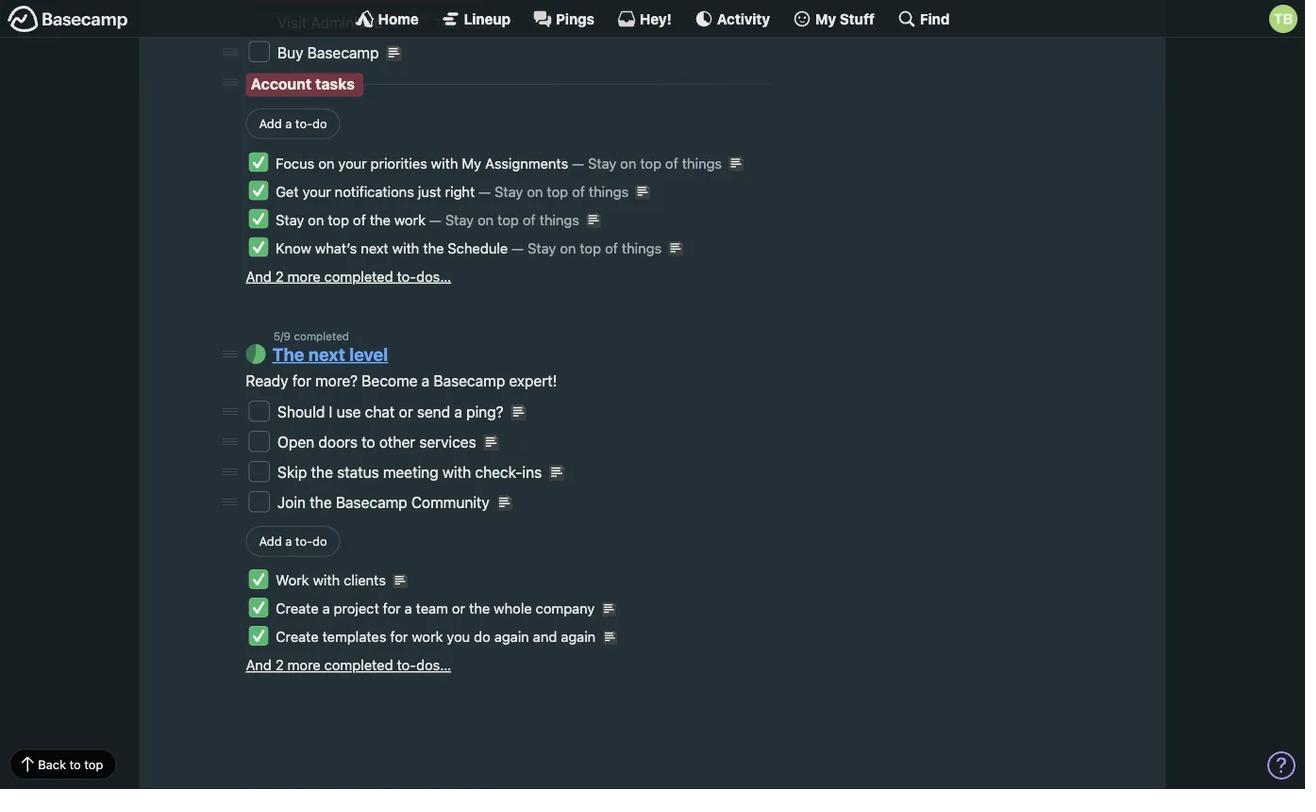 Task type: describe. For each thing, give the bounding box(es) containing it.
templates
[[322, 630, 386, 646]]

1 horizontal spatial to
[[362, 434, 375, 452]]

add for first add a to-do button from the top
[[259, 117, 282, 131]]

visit
[[277, 14, 307, 32]]

add for 1st add a to-do button from the bottom of the page
[[259, 535, 282, 549]]

back to top button
[[9, 750, 116, 781]]

ping?
[[466, 404, 504, 422]]

stay on top of the work — stay on top of things
[[276, 212, 579, 228]]

team
[[416, 601, 448, 618]]

find
[[920, 10, 950, 27]]

focus on your priorities with my assignments — stay on top of things
[[276, 155, 722, 172]]

a up focus
[[285, 117, 292, 131]]

activity
[[717, 10, 770, 27]]

assignments
[[485, 155, 568, 172]]

know what's next with the schedule — stay on top of things
[[276, 240, 662, 257]]

pings
[[556, 10, 595, 27]]

0 vertical spatial for
[[292, 372, 311, 390]]

i
[[329, 404, 333, 422]]

do for 1st add a to-do button from the bottom of the page
[[312, 535, 327, 549]]

the right 'join'
[[310, 494, 332, 512]]

status
[[337, 464, 379, 482]]

should i use chat or send a ping?
[[277, 404, 508, 422]]

more for first and 2 more completed to-dos… link from the bottom of the page
[[288, 658, 321, 675]]

join the basecamp community
[[277, 494, 494, 512]]

just
[[418, 183, 441, 200]]

a left the team
[[405, 601, 412, 618]]

and
[[533, 630, 557, 646]]

community
[[411, 494, 490, 512]]

and 2 more completed to-dos… for 2nd and 2 more completed to-dos… link from the bottom
[[246, 268, 451, 285]]

company
[[536, 601, 595, 618]]

— right assignments
[[572, 155, 584, 172]]

create for create a project for a team or the whole company
[[276, 601, 319, 618]]

account tasks link
[[251, 75, 355, 93]]

hey!
[[640, 10, 672, 27]]

ins
[[522, 464, 542, 482]]

create a project for a team or the whole company
[[276, 601, 599, 618]]

back
[[38, 758, 66, 772]]

my inside popup button
[[816, 10, 836, 27]]

join the basecamp community link
[[277, 494, 494, 512]]

2 vertical spatial basecamp
[[336, 494, 407, 512]]

the
[[272, 345, 304, 366]]

schedule
[[448, 240, 508, 257]]

skip the status meeting with check-ins link
[[277, 464, 546, 482]]

know
[[276, 240, 311, 257]]

send
[[417, 404, 450, 422]]

tue, nov 28
[[435, 16, 508, 31]]

expert!
[[509, 372, 557, 390]]

buy basecamp link
[[277, 44, 383, 62]]

home
[[378, 10, 419, 27]]

create templates for work you do again and again link
[[276, 630, 600, 646]]

should
[[277, 404, 325, 422]]

open doors to other services link
[[277, 434, 480, 452]]

more for 2nd and 2 more completed to-dos… link from the bottom
[[288, 268, 321, 285]]

the next level
[[272, 345, 388, 366]]

ready for more? become a basecamp expert!
[[246, 372, 557, 390]]

skip
[[277, 464, 307, 482]]

1 add a to-do button from the top
[[246, 109, 340, 140]]

the next level link
[[272, 345, 388, 366]]

2 for first and 2 more completed to-dos… link from the bottom of the page
[[275, 658, 284, 675]]

with up community at the bottom of page
[[443, 464, 471, 482]]

chat
[[365, 404, 395, 422]]

visit adminland
[[277, 14, 387, 32]]

nov
[[464, 16, 488, 31]]

should i use chat or send a ping? link
[[277, 404, 508, 422]]

tue, nov 28 link
[[413, 16, 508, 31]]

0 horizontal spatial my
[[462, 155, 481, 172]]

2 add a to-do button from the top
[[246, 527, 340, 558]]

1 vertical spatial basecamp
[[434, 372, 505, 390]]

join
[[277, 494, 306, 512]]

main element
[[0, 0, 1305, 38]]

my stuff button
[[793, 9, 875, 28]]

1 and 2 more completed to-dos… link from the top
[[246, 268, 451, 285]]

activity link
[[694, 9, 770, 28]]

other
[[379, 434, 415, 452]]

you
[[447, 630, 470, 646]]

lineup link
[[441, 9, 511, 28]]

to- down create templates for work you do again and again link
[[397, 658, 416, 675]]

to- down 'account tasks'
[[295, 117, 312, 131]]

pings button
[[533, 9, 595, 28]]

add a to-do for 1st add a to-do button from the bottom of the page
[[259, 535, 327, 549]]

check-
[[475, 464, 522, 482]]

home link
[[355, 9, 419, 28]]

stuff
[[840, 10, 875, 27]]

meeting
[[383, 464, 439, 482]]

1 vertical spatial your
[[302, 183, 331, 200]]

doors
[[318, 434, 358, 452]]

become
[[362, 372, 418, 390]]

28
[[492, 16, 508, 31]]

add a to-do for first add a to-do button from the top
[[259, 117, 327, 131]]

switch accounts image
[[8, 5, 128, 34]]

and for first and 2 more completed to-dos… link from the bottom of the page
[[246, 658, 272, 675]]



Task type: vqa. For each thing, say whether or not it's contained in the screenshot.
to inside the button
yes



Task type: locate. For each thing, give the bounding box(es) containing it.
basecamp
[[307, 44, 379, 62], [434, 372, 505, 390], [336, 494, 407, 512]]

1 vertical spatial add a to-do
[[259, 535, 327, 549]]

0 vertical spatial do
[[312, 117, 327, 131]]

work down just
[[394, 212, 426, 228]]

the down notifications
[[370, 212, 391, 228]]

account
[[251, 75, 312, 93]]

0 vertical spatial add
[[259, 117, 282, 131]]

account tasks
[[251, 75, 355, 93]]

completed up the next level link at the top left of the page
[[294, 330, 349, 343]]

1 vertical spatial add a to-do button
[[246, 527, 340, 558]]

2 2 from the top
[[275, 658, 284, 675]]

1 2 from the top
[[275, 268, 284, 285]]

0 horizontal spatial your
[[302, 183, 331, 200]]

and 2 more completed to-dos…
[[246, 268, 451, 285], [246, 658, 451, 675]]

5/9 completed link
[[273, 330, 349, 343]]

open
[[277, 434, 315, 452]]

my left 'stuff' in the top right of the page
[[816, 10, 836, 27]]

completed for 2nd and 2 more completed to-dos… link from the bottom
[[324, 268, 393, 285]]

1 vertical spatial and 2 more completed to-dos…
[[246, 658, 451, 675]]

completed for first and 2 more completed to-dos… link from the bottom of the page
[[324, 658, 393, 675]]

what's
[[315, 240, 357, 257]]

with
[[431, 155, 458, 172], [392, 240, 419, 257], [443, 464, 471, 482], [313, 573, 340, 590]]

work with clients link
[[276, 573, 390, 590]]

back to top
[[38, 758, 103, 772]]

— right schedule
[[512, 240, 524, 257]]

0 vertical spatial dos…
[[416, 268, 451, 285]]

for right project
[[383, 601, 401, 618]]

a down 'join'
[[285, 535, 292, 549]]

tim burton image
[[1269, 5, 1298, 33]]

1 vertical spatial 2
[[275, 658, 284, 675]]

1 create from the top
[[276, 601, 319, 618]]

do up work with clients link
[[312, 535, 327, 549]]

dos… for first and 2 more completed to-dos… link from the bottom of the page
[[416, 658, 451, 675]]

to inside button
[[69, 758, 81, 772]]

whole
[[494, 601, 532, 618]]

1 vertical spatial do
[[312, 535, 327, 549]]

2 again from the left
[[561, 630, 596, 646]]

create for create templates for work you do again and again
[[276, 630, 319, 646]]

again down 'whole'
[[494, 630, 529, 646]]

2 vertical spatial completed
[[324, 658, 393, 675]]

ready
[[246, 372, 288, 390]]

1 and from the top
[[246, 268, 272, 285]]

2 down know
[[275, 268, 284, 285]]

a
[[285, 117, 292, 131], [422, 372, 430, 390], [454, 404, 462, 422], [285, 535, 292, 549], [322, 601, 330, 618], [405, 601, 412, 618]]

on
[[318, 155, 334, 172], [620, 155, 636, 172], [527, 183, 543, 200], [308, 212, 324, 228], [478, 212, 494, 228], [560, 240, 576, 257]]

0 vertical spatial or
[[399, 404, 413, 422]]

2 create from the top
[[276, 630, 319, 646]]

basecamp down adminland
[[307, 44, 379, 62]]

notifications
[[335, 183, 414, 200]]

a right send
[[454, 404, 462, 422]]

add a to-do down 'join'
[[259, 535, 327, 549]]

again down "company"
[[561, 630, 596, 646]]

for down the on the left
[[292, 372, 311, 390]]

skip the status meeting with check-ins
[[277, 464, 546, 482]]

basecamp up ping?
[[434, 372, 505, 390]]

0 vertical spatial create
[[276, 601, 319, 618]]

visit adminland link
[[277, 14, 387, 32]]

1 vertical spatial to
[[69, 758, 81, 772]]

the right skip
[[311, 464, 333, 482]]

completed down what's
[[324, 268, 393, 285]]

do
[[312, 117, 327, 131], [312, 535, 327, 549], [474, 630, 491, 646]]

your right get
[[302, 183, 331, 200]]

completed down templates
[[324, 658, 393, 675]]

to left other
[[362, 434, 375, 452]]

top inside button
[[84, 758, 103, 772]]

work down the team
[[412, 630, 443, 646]]

1 horizontal spatial or
[[452, 601, 465, 618]]

0 horizontal spatial next
[[308, 345, 345, 366]]

— down just
[[429, 212, 442, 228]]

0 vertical spatial next
[[361, 240, 389, 257]]

0 horizontal spatial or
[[399, 404, 413, 422]]

and 2 more completed to-dos… link
[[246, 268, 451, 285], [246, 658, 451, 675]]

0 vertical spatial and
[[246, 268, 272, 285]]

and
[[246, 268, 272, 285], [246, 658, 272, 675]]

more down know
[[288, 268, 321, 285]]

and 2 more completed to-dos… down templates
[[246, 658, 451, 675]]

0 vertical spatial more
[[288, 268, 321, 285]]

project
[[334, 601, 379, 618]]

1 vertical spatial for
[[383, 601, 401, 618]]

1 horizontal spatial again
[[561, 630, 596, 646]]

1 vertical spatial and 2 more completed to-dos… link
[[246, 658, 451, 675]]

0 vertical spatial and 2 more completed to-dos…
[[246, 268, 451, 285]]

1 vertical spatial add
[[259, 535, 282, 549]]

and 2 more completed to-dos… for first and 2 more completed to-dos… link from the bottom of the page
[[246, 658, 451, 675]]

right
[[445, 183, 475, 200]]

next down 5/9 completed
[[308, 345, 345, 366]]

or right chat
[[399, 404, 413, 422]]

0 vertical spatial my
[[816, 10, 836, 27]]

add down account
[[259, 117, 282, 131]]

adminland
[[311, 14, 383, 32]]

hey! button
[[617, 9, 672, 28]]

to-
[[295, 117, 312, 131], [397, 268, 416, 285], [295, 535, 312, 549], [397, 658, 416, 675]]

the
[[370, 212, 391, 228], [423, 240, 444, 257], [311, 464, 333, 482], [310, 494, 332, 512], [469, 601, 490, 618]]

— right right
[[479, 183, 491, 200]]

work with clients
[[276, 573, 390, 590]]

1 vertical spatial or
[[452, 601, 465, 618]]

1 add from the top
[[259, 117, 282, 131]]

and 2 more completed to-dos… link down templates
[[246, 658, 451, 675]]

completed
[[324, 268, 393, 285], [294, 330, 349, 343], [324, 658, 393, 675]]

ready for more? become a basecamp expert! link
[[246, 372, 557, 390]]

2 vertical spatial do
[[474, 630, 491, 646]]

my stuff
[[816, 10, 875, 27]]

priorities
[[371, 155, 427, 172]]

stay down right
[[445, 212, 474, 228]]

1 vertical spatial my
[[462, 155, 481, 172]]

tue,
[[435, 16, 461, 31]]

the down stay on top of the work — stay on top of things
[[423, 240, 444, 257]]

services
[[419, 434, 476, 452]]

2 and 2 more completed to-dos… from the top
[[246, 658, 451, 675]]

add a to-do up focus
[[259, 117, 327, 131]]

add down 'join'
[[259, 535, 282, 549]]

1 more from the top
[[288, 268, 321, 285]]

1 vertical spatial more
[[288, 658, 321, 675]]

1 vertical spatial next
[[308, 345, 345, 366]]

get
[[276, 183, 299, 200]]

stay down focus on your priorities with my assignments — stay on top of things
[[495, 183, 523, 200]]

buy basecamp
[[277, 44, 383, 62]]

do right you
[[474, 630, 491, 646]]

for right templates
[[390, 630, 408, 646]]

0 vertical spatial add a to-do button
[[246, 109, 340, 140]]

2 down work
[[275, 658, 284, 675]]

stay
[[588, 155, 617, 172], [495, 183, 523, 200], [276, 212, 304, 228], [445, 212, 474, 228], [528, 240, 556, 257]]

to
[[362, 434, 375, 452], [69, 758, 81, 772]]

1 vertical spatial and
[[246, 658, 272, 675]]

add a to-do button
[[246, 109, 340, 140], [246, 527, 340, 558]]

0 vertical spatial 2
[[275, 268, 284, 285]]

0 horizontal spatial again
[[494, 630, 529, 646]]

stay right assignments
[[588, 155, 617, 172]]

buy
[[277, 44, 303, 62]]

dos… for 2nd and 2 more completed to-dos… link from the bottom
[[416, 268, 451, 285]]

with up get your notifications just right — stay on top of things
[[431, 155, 458, 172]]

2 for 2nd and 2 more completed to-dos… link from the bottom
[[275, 268, 284, 285]]

a down work with clients
[[322, 601, 330, 618]]

create templates for work you do again and again
[[276, 630, 600, 646]]

0 vertical spatial completed
[[324, 268, 393, 285]]

more?
[[315, 372, 358, 390]]

a up send
[[422, 372, 430, 390]]

1 dos… from the top
[[416, 268, 451, 285]]

2 vertical spatial for
[[390, 630, 408, 646]]

with right work
[[313, 573, 340, 590]]

your up notifications
[[338, 155, 367, 172]]

and 2 more completed to-dos… down what's
[[246, 268, 451, 285]]

your
[[338, 155, 367, 172], [302, 183, 331, 200]]

1 vertical spatial dos…
[[416, 658, 451, 675]]

add a to-do button up work
[[246, 527, 340, 558]]

work
[[276, 573, 309, 590]]

add a to-do button up focus
[[246, 109, 340, 140]]

my up right
[[462, 155, 481, 172]]

2 add from the top
[[259, 535, 282, 549]]

create a project for a team or the whole company link
[[276, 601, 599, 618]]

and 2 more completed to-dos… link down what's
[[246, 268, 451, 285]]

5/9 completed
[[273, 330, 349, 343]]

1 vertical spatial completed
[[294, 330, 349, 343]]

add
[[259, 117, 282, 131], [259, 535, 282, 549]]

find button
[[897, 9, 950, 28]]

my
[[816, 10, 836, 27], [462, 155, 481, 172]]

open doors to other services
[[277, 434, 480, 452]]

and for 2nd and 2 more completed to-dos… link from the bottom
[[246, 268, 272, 285]]

2 and 2 more completed to-dos… link from the top
[[246, 658, 451, 675]]

do down tasks
[[312, 117, 327, 131]]

do for first add a to-do button from the top
[[312, 117, 327, 131]]

2 dos… from the top
[[416, 658, 451, 675]]

next
[[361, 240, 389, 257], [308, 345, 345, 366]]

use
[[337, 404, 361, 422]]

clients
[[344, 573, 386, 590]]

for
[[292, 372, 311, 390], [383, 601, 401, 618], [390, 630, 408, 646]]

get your notifications just right — stay on top of things
[[276, 183, 629, 200]]

0 vertical spatial your
[[338, 155, 367, 172]]

stay right schedule
[[528, 240, 556, 257]]

dos… down know what's next with the schedule — stay on top of things
[[416, 268, 451, 285]]

dos…
[[416, 268, 451, 285], [416, 658, 451, 675]]

basecamp down the status
[[336, 494, 407, 512]]

5/9
[[273, 330, 291, 343]]

to- down 'join'
[[295, 535, 312, 549]]

or right the team
[[452, 601, 465, 618]]

focus
[[276, 155, 315, 172]]

the left 'whole'
[[469, 601, 490, 618]]

—
[[572, 155, 584, 172], [479, 183, 491, 200], [429, 212, 442, 228], [512, 240, 524, 257]]

dos… down create templates for work you do again and again link
[[416, 658, 451, 675]]

stay down get
[[276, 212, 304, 228]]

of
[[665, 155, 678, 172], [572, 183, 585, 200], [353, 212, 366, 228], [523, 212, 536, 228], [605, 240, 618, 257]]

work
[[394, 212, 426, 228], [412, 630, 443, 646]]

2 add a to-do from the top
[[259, 535, 327, 549]]

to right back
[[69, 758, 81, 772]]

1 horizontal spatial next
[[361, 240, 389, 257]]

tasks
[[315, 75, 355, 93]]

1 add a to-do from the top
[[259, 117, 327, 131]]

0 vertical spatial basecamp
[[307, 44, 379, 62]]

next right what's
[[361, 240, 389, 257]]

0 vertical spatial work
[[394, 212, 426, 228]]

0 vertical spatial and 2 more completed to-dos… link
[[246, 268, 451, 285]]

1 vertical spatial create
[[276, 630, 319, 646]]

level
[[349, 345, 388, 366]]

to- down stay on top of the work — stay on top of things
[[397, 268, 416, 285]]

1 horizontal spatial your
[[338, 155, 367, 172]]

1 horizontal spatial my
[[816, 10, 836, 27]]

2 and from the top
[[246, 658, 272, 675]]

with down stay on top of the work — stay on top of things
[[392, 240, 419, 257]]

0 vertical spatial to
[[362, 434, 375, 452]]

2 more from the top
[[288, 658, 321, 675]]

1 and 2 more completed to-dos… from the top
[[246, 268, 451, 285]]

or
[[399, 404, 413, 422], [452, 601, 465, 618]]

1 again from the left
[[494, 630, 529, 646]]

0 horizontal spatial to
[[69, 758, 81, 772]]

1 vertical spatial work
[[412, 630, 443, 646]]

0 vertical spatial add a to-do
[[259, 117, 327, 131]]

top
[[640, 155, 662, 172], [547, 183, 568, 200], [328, 212, 349, 228], [498, 212, 519, 228], [580, 240, 601, 257], [84, 758, 103, 772]]

more down work
[[288, 658, 321, 675]]

lineup
[[464, 10, 511, 27]]

again
[[494, 630, 529, 646], [561, 630, 596, 646]]



